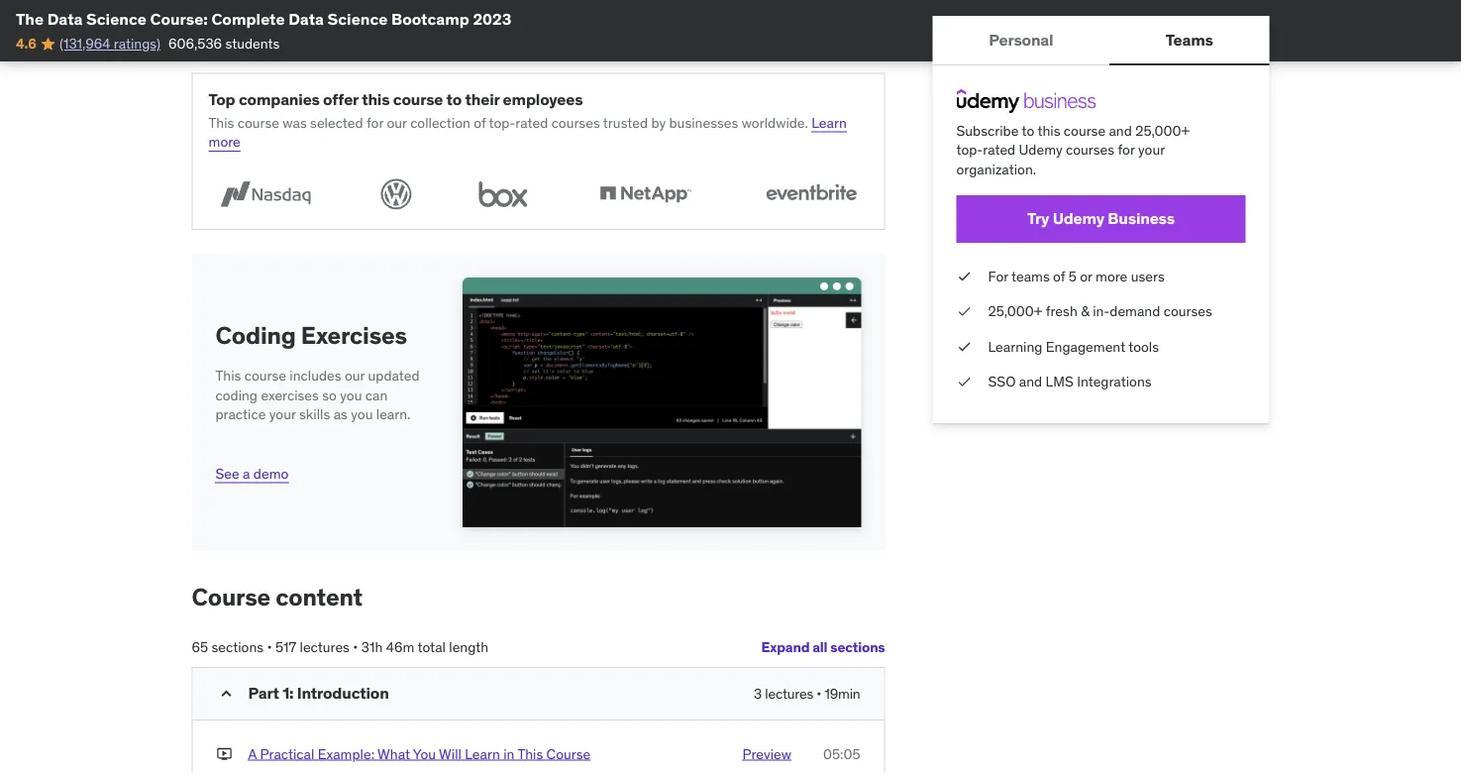Task type: vqa. For each thing, say whether or not it's contained in the screenshot.
Learn Perl 5 By Doing It Link at the right bottom of page
no



Task type: locate. For each thing, give the bounding box(es) containing it.
to
[[447, 89, 462, 110], [1022, 121, 1035, 139]]

course down udemy business image
[[1064, 121, 1106, 139]]

science up (131,964 ratings)
[[86, 8, 147, 29]]

1 vertical spatial courses
[[1067, 141, 1115, 159]]

this down the top
[[209, 114, 234, 132]]

1 vertical spatial 25,000+
[[989, 302, 1043, 320]]

for down top companies offer this course to their employees
[[367, 114, 384, 132]]

this inside 'this course includes our updated coding exercises so you can practice your skills as you learn.'
[[216, 367, 241, 385]]

1 vertical spatial learn
[[465, 745, 500, 763]]

or
[[1081, 267, 1093, 285]]

this
[[209, 114, 234, 132], [216, 367, 241, 385], [518, 745, 543, 763]]

1 horizontal spatial for
[[1119, 141, 1136, 159]]

try udemy business link
[[957, 195, 1246, 243]]

engagement
[[1046, 337, 1126, 355]]

0 vertical spatial for
[[367, 114, 384, 132]]

data
[[47, 8, 83, 29], [289, 8, 324, 29]]

0 vertical spatial more
[[209, 133, 241, 151]]

0 horizontal spatial our
[[345, 367, 365, 385]]

• for 65
[[267, 638, 272, 656]]

2 vertical spatial this
[[518, 745, 543, 763]]

0 vertical spatial 25,000+
[[1136, 121, 1190, 139]]

0 vertical spatial this
[[209, 114, 234, 132]]

data right complete
[[289, 8, 324, 29]]

1 vertical spatial and
[[1020, 373, 1043, 391]]

demo
[[254, 465, 289, 483]]

learn inside learn more
[[812, 114, 847, 132]]

our left updated at top left
[[345, 367, 365, 385]]

0 vertical spatial our
[[387, 114, 407, 132]]

course up collection
[[393, 89, 443, 110]]

this for coding exercises
[[216, 367, 241, 385]]

1 horizontal spatial courses
[[1067, 141, 1115, 159]]

top
[[209, 89, 235, 110]]

0 vertical spatial course
[[192, 582, 271, 612]]

5
[[1069, 267, 1077, 285]]

1 vertical spatial your
[[269, 406, 296, 424]]

to up collection
[[447, 89, 462, 110]]

your inside subscribe to this course and 25,000+ top‑rated udemy courses for your organization.
[[1139, 141, 1165, 159]]

1 horizontal spatial data
[[289, 8, 324, 29]]

this down udemy business image
[[1038, 121, 1061, 139]]

sections right all
[[831, 638, 886, 656]]

1 horizontal spatial lectures
[[765, 685, 814, 703]]

businesses
[[670, 114, 739, 132]]

0 horizontal spatial science
[[86, 8, 147, 29]]

lectures
[[300, 638, 350, 656], [765, 685, 814, 703]]

small image left part
[[217, 684, 236, 704]]

4.6
[[16, 35, 36, 52]]

science left bootcamp
[[328, 8, 388, 29]]

employees
[[503, 89, 583, 110]]

personal button
[[933, 16, 1110, 63]]

1:
[[283, 683, 294, 704]]

0 horizontal spatial learn
[[465, 745, 500, 763]]

•
[[267, 638, 272, 656], [353, 638, 358, 656], [817, 685, 822, 703]]

organization.
[[957, 160, 1037, 178]]

for teams of 5 or more users
[[989, 267, 1165, 285]]

1 horizontal spatial more
[[1096, 267, 1128, 285]]

05:05
[[824, 745, 861, 763]]

0 horizontal spatial course
[[192, 582, 271, 612]]

1 vertical spatial course
[[547, 745, 591, 763]]

was
[[283, 114, 307, 132]]

see
[[216, 465, 240, 483]]

1 vertical spatial our
[[345, 367, 365, 385]]

2 vertical spatial courses
[[1164, 302, 1213, 320]]

more inside learn more
[[209, 133, 241, 151]]

course up exercises
[[245, 367, 286, 385]]

what
[[378, 745, 410, 763]]

courses up try udemy business
[[1067, 141, 1115, 159]]

for up the 'business'
[[1119, 141, 1136, 159]]

course
[[393, 89, 443, 110], [238, 114, 279, 132], [1064, 121, 1106, 139], [245, 367, 286, 385]]

course down companies
[[238, 114, 279, 132]]

1 horizontal spatial course
[[547, 745, 591, 763]]

25,000+
[[1136, 121, 1190, 139], [989, 302, 1043, 320]]

a
[[248, 745, 257, 763]]

of left 5
[[1054, 267, 1066, 285]]

1 horizontal spatial and
[[1110, 121, 1133, 139]]

0 horizontal spatial this
[[362, 89, 390, 110]]

learning engagement tools
[[989, 337, 1160, 355]]

learn left the in
[[465, 745, 500, 763]]

1 science from the left
[[86, 8, 147, 29]]

students
[[225, 35, 280, 52]]

• left 517
[[267, 638, 272, 656]]

your down exercises
[[269, 406, 296, 424]]

1 horizontal spatial to
[[1022, 121, 1035, 139]]

and
[[1110, 121, 1133, 139], [1020, 373, 1043, 391]]

learn right worldwide.
[[812, 114, 847, 132]]

1 vertical spatial this
[[1038, 121, 1061, 139]]

3
[[754, 685, 762, 703]]

nasdaq image
[[209, 176, 323, 214]]

more right or at the right of the page
[[1096, 267, 1128, 285]]

course right the in
[[547, 745, 591, 763]]

and up try udemy business
[[1110, 121, 1133, 139]]

exercises
[[301, 321, 407, 351]]

xsmall image left sso
[[957, 372, 973, 392]]

can
[[366, 386, 388, 404]]

1 vertical spatial for
[[1119, 141, 1136, 159]]

1 horizontal spatial •
[[353, 638, 358, 656]]

0 horizontal spatial more
[[209, 133, 241, 151]]

0 vertical spatial learn
[[812, 114, 847, 132]]

0 horizontal spatial small image
[[192, 16, 212, 38]]

small image
[[192, 16, 212, 38], [217, 684, 236, 704]]

to down udemy business image
[[1022, 121, 1035, 139]]

small image left 539
[[192, 16, 212, 38]]

for
[[367, 114, 384, 132], [1119, 141, 1136, 159]]

1 horizontal spatial science
[[328, 8, 388, 29]]

0 horizontal spatial lectures
[[300, 638, 350, 656]]

box image
[[470, 176, 537, 214]]

practice
[[216, 406, 266, 424]]

1 horizontal spatial sections
[[831, 638, 886, 656]]

courses down employees
[[552, 114, 600, 132]]

lectures right 517
[[300, 638, 350, 656]]

tab list
[[933, 16, 1270, 65]]

our down top companies offer this course to their employees
[[387, 114, 407, 132]]

• left 19min
[[817, 685, 822, 703]]

0 horizontal spatial data
[[47, 8, 83, 29]]

udemy business image
[[957, 89, 1097, 113]]

downloadable
[[259, 16, 358, 36]]

your
[[1139, 141, 1165, 159], [269, 406, 296, 424]]

• for 3
[[817, 685, 822, 703]]

25,000+ up the learning
[[989, 302, 1043, 320]]

course up 65
[[192, 582, 271, 612]]

1 vertical spatial this
[[216, 367, 241, 385]]

0 vertical spatial courses
[[552, 114, 600, 132]]

content
[[276, 582, 363, 612]]

sections right 65
[[212, 638, 264, 656]]

practical
[[260, 745, 314, 763]]

of left top-
[[474, 114, 486, 132]]

part
[[248, 683, 279, 704]]

0 vertical spatial and
[[1110, 121, 1133, 139]]

by
[[652, 114, 666, 132]]

your up the 'business'
[[1139, 141, 1165, 159]]

xsmall image
[[957, 266, 973, 286], [957, 302, 973, 321], [957, 337, 973, 356], [957, 372, 973, 392], [217, 745, 232, 764]]

0 horizontal spatial of
[[474, 114, 486, 132]]

2 horizontal spatial •
[[817, 685, 822, 703]]

2 horizontal spatial courses
[[1164, 302, 1213, 320]]

1 horizontal spatial of
[[1054, 267, 1066, 285]]

539 downloadable resources
[[227, 16, 432, 36]]

0 vertical spatial your
[[1139, 141, 1165, 159]]

0 vertical spatial udemy
[[1019, 141, 1063, 159]]

517
[[276, 638, 296, 656]]

your inside 'this course includes our updated coding exercises so you can practice your skills as you learn.'
[[269, 406, 296, 424]]

data up (131,964 at left
[[47, 8, 83, 29]]

the
[[16, 8, 44, 29]]

you right as
[[351, 406, 373, 424]]

teams
[[1012, 267, 1050, 285]]

25,000+ up the 'business'
[[1136, 121, 1190, 139]]

udemy up organization.
[[1019, 141, 1063, 159]]

you
[[340, 386, 362, 404], [351, 406, 373, 424]]

more down the top
[[209, 133, 241, 151]]

you right so
[[340, 386, 362, 404]]

and right sso
[[1020, 373, 1043, 391]]

(131,964
[[59, 35, 110, 52]]

1 horizontal spatial learn
[[812, 114, 847, 132]]

this right offer
[[362, 89, 390, 110]]

0 horizontal spatial for
[[367, 114, 384, 132]]

• left 31h 46m
[[353, 638, 358, 656]]

selected
[[310, 114, 363, 132]]

sso and lms integrations
[[989, 373, 1152, 391]]

0 horizontal spatial to
[[447, 89, 462, 110]]

in-
[[1093, 302, 1110, 320]]

courses right "demand"
[[1164, 302, 1213, 320]]

this up coding
[[216, 367, 241, 385]]

0 horizontal spatial •
[[267, 638, 272, 656]]

1 horizontal spatial our
[[387, 114, 407, 132]]

course
[[192, 582, 271, 612], [547, 745, 591, 763]]

1 horizontal spatial 25,000+
[[1136, 121, 1190, 139]]

business
[[1108, 208, 1176, 229]]

sso
[[989, 373, 1016, 391]]

0 vertical spatial this
[[362, 89, 390, 110]]

of
[[474, 114, 486, 132], [1054, 267, 1066, 285]]

xsmall image left fresh
[[957, 302, 973, 321]]

1 horizontal spatial small image
[[217, 684, 236, 704]]

personal
[[989, 29, 1054, 49]]

this right the in
[[518, 745, 543, 763]]

1 horizontal spatial this
[[1038, 121, 1061, 139]]

this inside subscribe to this course and 25,000+ top‑rated udemy courses for your organization.
[[1038, 121, 1061, 139]]

as
[[334, 406, 348, 424]]

xsmall image left the learning
[[957, 337, 973, 356]]

1 vertical spatial small image
[[217, 684, 236, 704]]

udemy right "try"
[[1053, 208, 1105, 229]]

1 vertical spatial lectures
[[765, 685, 814, 703]]

0 horizontal spatial your
[[269, 406, 296, 424]]

xsmall image for for
[[957, 266, 973, 286]]

lectures right the 3 at the right bottom of the page
[[765, 685, 814, 703]]

1 vertical spatial more
[[1096, 267, 1128, 285]]

a
[[243, 465, 250, 483]]

integrations
[[1078, 373, 1152, 391]]

our
[[387, 114, 407, 132], [345, 367, 365, 385]]

2 data from the left
[[289, 8, 324, 29]]

0 vertical spatial small image
[[192, 16, 212, 38]]

1 vertical spatial you
[[351, 406, 373, 424]]

sections
[[831, 638, 886, 656], [212, 638, 264, 656]]

1 horizontal spatial your
[[1139, 141, 1165, 159]]

0 vertical spatial lectures
[[300, 638, 350, 656]]

1 vertical spatial to
[[1022, 121, 1035, 139]]

skills
[[299, 406, 330, 424]]

more
[[209, 133, 241, 151], [1096, 267, 1128, 285]]

xsmall image left for
[[957, 266, 973, 286]]

606,536 students
[[168, 35, 280, 52]]

science
[[86, 8, 147, 29], [328, 8, 388, 29]]



Task type: describe. For each thing, give the bounding box(es) containing it.
65 sections • 517 lectures • 31h 46m total length
[[192, 638, 489, 656]]

course inside subscribe to this course and 25,000+ top‑rated udemy courses for your organization.
[[1064, 121, 1106, 139]]

will
[[439, 745, 462, 763]]

0 horizontal spatial sections
[[212, 638, 264, 656]]

resources
[[362, 16, 432, 36]]

0 vertical spatial of
[[474, 114, 486, 132]]

the data science course: complete data science bootcamp 2023
[[16, 8, 512, 29]]

top companies offer this course to their employees
[[209, 89, 583, 110]]

worldwide.
[[742, 114, 809, 132]]

learning
[[989, 337, 1043, 355]]

a practical example: what you will learn in this course button
[[248, 745, 591, 764]]

udemy inside subscribe to this course and 25,000+ top‑rated udemy courses for your organization.
[[1019, 141, 1063, 159]]

sections inside dropdown button
[[831, 638, 886, 656]]

introduction
[[297, 683, 389, 704]]

course inside 'this course includes our updated coding exercises so you can practice your skills as you learn.'
[[245, 367, 286, 385]]

xsmall image for sso
[[957, 372, 973, 392]]

0 horizontal spatial 25,000+
[[989, 302, 1043, 320]]

and inside subscribe to this course and 25,000+ top‑rated udemy courses for your organization.
[[1110, 121, 1133, 139]]

tab list containing personal
[[933, 16, 1270, 65]]

606,536
[[168, 35, 222, 52]]

25,000+ inside subscribe to this course and 25,000+ top‑rated udemy courses for your organization.
[[1136, 121, 1190, 139]]

(131,964 ratings)
[[59, 35, 160, 52]]

try udemy business
[[1028, 208, 1176, 229]]

for
[[989, 267, 1009, 285]]

eventbrite image
[[755, 176, 869, 214]]

this course was selected for our collection of top-rated courses trusted by businesses worldwide.
[[209, 114, 809, 132]]

expand all sections
[[762, 638, 886, 656]]

demand
[[1110, 302, 1161, 320]]

3 lectures • 19min
[[754, 685, 861, 703]]

learn more link
[[209, 114, 847, 151]]

for inside subscribe to this course and 25,000+ top‑rated udemy courses for your organization.
[[1119, 141, 1136, 159]]

coding
[[216, 386, 258, 404]]

1 vertical spatial of
[[1054, 267, 1066, 285]]

you
[[413, 745, 436, 763]]

trusted
[[603, 114, 648, 132]]

a practical example: what you will learn in this course
[[248, 745, 591, 763]]

to inside subscribe to this course and 25,000+ top‑rated udemy courses for your organization.
[[1022, 121, 1035, 139]]

this course includes our updated coding exercises so you can practice your skills as you learn.
[[216, 367, 420, 424]]

so
[[322, 386, 337, 404]]

length
[[449, 638, 489, 656]]

subscribe
[[957, 121, 1019, 139]]

netapp image
[[589, 176, 703, 214]]

1 vertical spatial udemy
[[1053, 208, 1105, 229]]

collection
[[410, 114, 471, 132]]

their
[[465, 89, 500, 110]]

teams
[[1166, 29, 1214, 49]]

try
[[1028, 208, 1050, 229]]

expand all sections button
[[762, 628, 886, 667]]

1 data from the left
[[47, 8, 83, 29]]

xsmall image left a on the bottom of page
[[217, 745, 232, 764]]

this inside button
[[518, 745, 543, 763]]

coding exercises
[[216, 321, 407, 351]]

in
[[504, 745, 515, 763]]

2 science from the left
[[328, 8, 388, 29]]

see a demo
[[216, 465, 289, 483]]

see a demo link
[[216, 449, 289, 484]]

top‑rated
[[957, 141, 1016, 159]]

offer
[[323, 89, 359, 110]]

exercises
[[261, 386, 319, 404]]

complete
[[211, 8, 285, 29]]

learn more
[[209, 114, 847, 151]]

coding
[[216, 321, 296, 351]]

updated
[[368, 367, 420, 385]]

volkswagen image
[[375, 176, 418, 214]]

course:
[[150, 8, 208, 29]]

users
[[1132, 267, 1165, 285]]

0 horizontal spatial and
[[1020, 373, 1043, 391]]

0 vertical spatial you
[[340, 386, 362, 404]]

539
[[227, 16, 256, 36]]

all
[[813, 638, 828, 656]]

learn.
[[376, 406, 411, 424]]

preview
[[743, 745, 792, 763]]

0 horizontal spatial courses
[[552, 114, 600, 132]]

includes
[[290, 367, 342, 385]]

fresh
[[1046, 302, 1078, 320]]

rated
[[516, 114, 548, 132]]

teams button
[[1110, 16, 1270, 63]]

top-
[[489, 114, 516, 132]]

example:
[[318, 745, 375, 763]]

our inside 'this course includes our updated coding exercises so you can practice your skills as you learn.'
[[345, 367, 365, 385]]

total
[[418, 638, 446, 656]]

xsmall image for 25,000+
[[957, 302, 973, 321]]

learn inside a practical example: what you will learn in this course button
[[465, 745, 500, 763]]

xsmall image for learning
[[957, 337, 973, 356]]

expand
[[762, 638, 810, 656]]

course content
[[192, 582, 363, 612]]

bootcamp
[[391, 8, 470, 29]]

0 vertical spatial to
[[447, 89, 462, 110]]

65
[[192, 638, 208, 656]]

&
[[1081, 302, 1090, 320]]

part 1: introduction
[[248, 683, 389, 704]]

this for top companies offer this course to their employees
[[209, 114, 234, 132]]

companies
[[239, 89, 320, 110]]

tools
[[1129, 337, 1160, 355]]

courses inside subscribe to this course and 25,000+ top‑rated udemy courses for your organization.
[[1067, 141, 1115, 159]]

25,000+ fresh & in-demand courses
[[989, 302, 1213, 320]]

subscribe to this course and 25,000+ top‑rated udemy courses for your organization.
[[957, 121, 1190, 178]]

course inside button
[[547, 745, 591, 763]]

ratings)
[[114, 35, 160, 52]]

2023
[[473, 8, 512, 29]]



